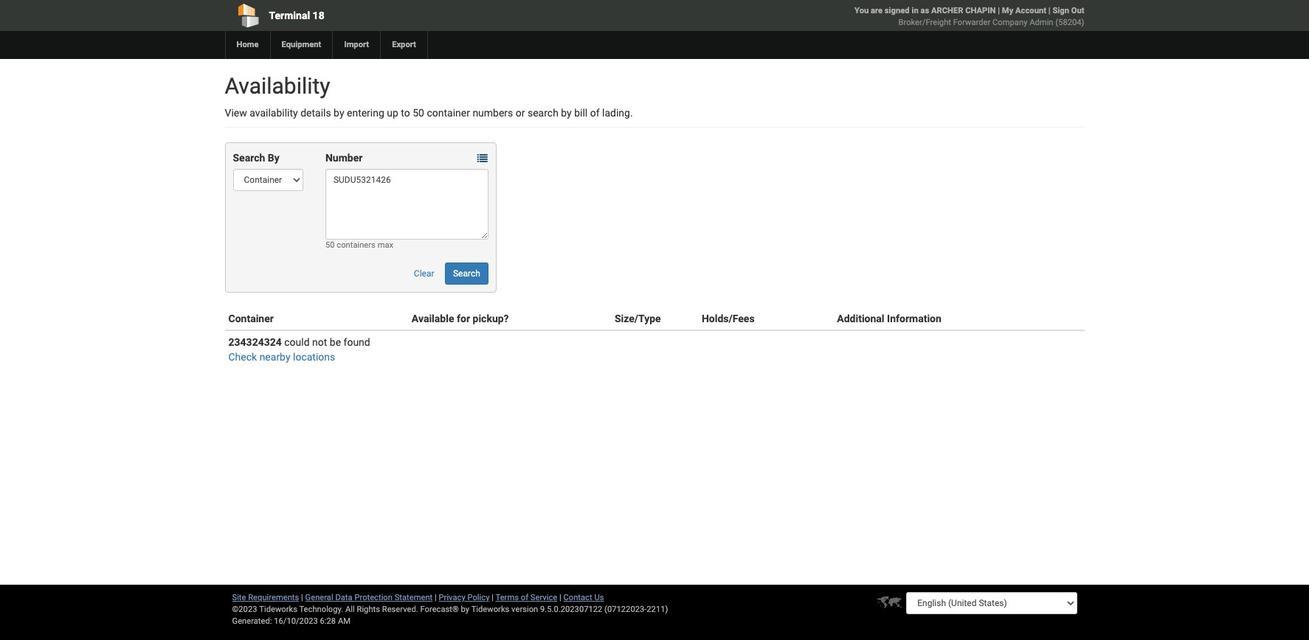 Task type: describe. For each thing, give the bounding box(es) containing it.
available for pickup?
[[412, 313, 509, 325]]

(07122023-
[[605, 605, 647, 615]]

(58204)
[[1056, 18, 1085, 27]]

tideworks
[[471, 605, 510, 615]]

are
[[871, 6, 883, 15]]

privacy
[[439, 593, 466, 603]]

export link
[[380, 31, 427, 59]]

| left sign
[[1049, 6, 1051, 15]]

my account link
[[1002, 6, 1047, 15]]

statement
[[395, 593, 433, 603]]

numbers
[[473, 107, 513, 119]]

us
[[594, 593, 604, 603]]

all
[[345, 605, 355, 615]]

equipment link
[[270, 31, 332, 59]]

terminal
[[269, 10, 310, 21]]

available
[[412, 313, 454, 325]]

search for search
[[453, 269, 480, 279]]

policy
[[468, 593, 490, 603]]

in
[[912, 6, 919, 15]]

for
[[457, 313, 470, 325]]

additional information
[[837, 313, 942, 325]]

6:28
[[320, 617, 336, 627]]

search by
[[233, 152, 280, 164]]

site
[[232, 593, 246, 603]]

view
[[225, 107, 247, 119]]

©2023 tideworks
[[232, 605, 297, 615]]

| left "general"
[[301, 593, 303, 603]]

search for search by
[[233, 152, 265, 164]]

additional
[[837, 313, 885, 325]]

50 containers max
[[325, 241, 393, 250]]

forecast®
[[420, 605, 459, 615]]

terminal 18 link
[[225, 0, 570, 31]]

0 horizontal spatial by
[[334, 107, 344, 119]]

my
[[1002, 6, 1014, 15]]

you are signed in as archer chapin | my account | sign out broker/freight forwarder company admin (58204)
[[855, 6, 1085, 27]]

| left my
[[998, 6, 1000, 15]]

terminal 18
[[269, 10, 325, 21]]

search button
[[445, 263, 488, 285]]

contact
[[564, 593, 592, 603]]

16/10/2023
[[274, 617, 318, 627]]

protection
[[355, 593, 393, 603]]

archer
[[931, 6, 963, 15]]

18
[[313, 10, 325, 21]]

out
[[1071, 6, 1085, 15]]

0 horizontal spatial 50
[[325, 241, 335, 250]]

privacy policy link
[[439, 593, 490, 603]]

signed
[[885, 6, 910, 15]]

0 vertical spatial 50
[[413, 107, 424, 119]]

home
[[237, 40, 259, 49]]

2211)
[[647, 605, 668, 615]]

to
[[401, 107, 410, 119]]

general
[[305, 593, 333, 603]]

by inside site requirements | general data protection statement | privacy policy | terms of service | contact us ©2023 tideworks technology. all rights reserved. forecast® by tideworks version 9.5.0.202307122 (07122023-2211) generated: 16/10/2023 6:28 am
[[461, 605, 469, 615]]

home link
[[225, 31, 270, 59]]

technology.
[[299, 605, 343, 615]]

container
[[228, 313, 274, 325]]

lading.
[[602, 107, 633, 119]]

service
[[531, 593, 557, 603]]

requirements
[[248, 593, 299, 603]]

terms
[[496, 593, 519, 603]]

entering
[[347, 107, 384, 119]]

you
[[855, 6, 869, 15]]

by
[[268, 152, 280, 164]]

pickup?
[[473, 313, 509, 325]]

| up 'tideworks'
[[492, 593, 494, 603]]

container
[[427, 107, 470, 119]]

information
[[887, 313, 942, 325]]

up
[[387, 107, 398, 119]]

sign
[[1053, 6, 1069, 15]]



Task type: vqa. For each thing, say whether or not it's contained in the screenshot.
15
no



Task type: locate. For each thing, give the bounding box(es) containing it.
company
[[993, 18, 1028, 27]]

rights
[[357, 605, 380, 615]]

sign out link
[[1053, 6, 1085, 15]]

max
[[378, 241, 393, 250]]

by right the details
[[334, 107, 344, 119]]

234324324
[[228, 337, 282, 348]]

by
[[334, 107, 344, 119], [561, 107, 572, 119], [461, 605, 469, 615]]

locations
[[293, 351, 335, 363]]

generated:
[[232, 617, 272, 627]]

site requirements link
[[232, 593, 299, 603]]

1 horizontal spatial by
[[461, 605, 469, 615]]

not
[[312, 337, 327, 348]]

equipment
[[282, 40, 321, 49]]

site requirements | general data protection statement | privacy policy | terms of service | contact us ©2023 tideworks technology. all rights reserved. forecast® by tideworks version 9.5.0.202307122 (07122023-2211) generated: 16/10/2023 6:28 am
[[232, 593, 668, 627]]

| up 9.5.0.202307122
[[559, 593, 561, 603]]

by down privacy policy link
[[461, 605, 469, 615]]

import
[[344, 40, 369, 49]]

search right clear
[[453, 269, 480, 279]]

nearby
[[260, 351, 290, 363]]

0 horizontal spatial search
[[233, 152, 265, 164]]

0 horizontal spatial of
[[521, 593, 528, 603]]

0 vertical spatial search
[[233, 152, 265, 164]]

1 horizontal spatial search
[[453, 269, 480, 279]]

0 vertical spatial of
[[590, 107, 600, 119]]

as
[[921, 6, 929, 15]]

chapin
[[966, 6, 996, 15]]

clear
[[414, 269, 434, 279]]

1 vertical spatial of
[[521, 593, 528, 603]]

of inside site requirements | general data protection statement | privacy policy | terms of service | contact us ©2023 tideworks technology. all rights reserved. forecast® by tideworks version 9.5.0.202307122 (07122023-2211) generated: 16/10/2023 6:28 am
[[521, 593, 528, 603]]

holds/fees
[[702, 313, 755, 325]]

50
[[413, 107, 424, 119], [325, 241, 335, 250]]

availability
[[250, 107, 298, 119]]

2 horizontal spatial by
[[561, 107, 572, 119]]

broker/freight
[[899, 18, 951, 27]]

size/type
[[615, 313, 661, 325]]

1 horizontal spatial 50
[[413, 107, 424, 119]]

clear button
[[406, 263, 442, 285]]

1 horizontal spatial of
[[590, 107, 600, 119]]

search left by
[[233, 152, 265, 164]]

check nearby locations link
[[228, 351, 335, 363]]

50 right to
[[413, 107, 424, 119]]

admin
[[1030, 18, 1054, 27]]

1 vertical spatial 50
[[325, 241, 335, 250]]

show list image
[[477, 154, 488, 164]]

|
[[998, 6, 1000, 15], [1049, 6, 1051, 15], [301, 593, 303, 603], [435, 593, 437, 603], [492, 593, 494, 603], [559, 593, 561, 603]]

account
[[1016, 6, 1047, 15]]

be
[[330, 337, 341, 348]]

view availability details by entering up to 50 container numbers or search by bill of lading.
[[225, 107, 633, 119]]

am
[[338, 617, 351, 627]]

availability
[[225, 73, 330, 99]]

import link
[[332, 31, 380, 59]]

| up forecast®
[[435, 593, 437, 603]]

version
[[512, 605, 538, 615]]

1 vertical spatial search
[[453, 269, 480, 279]]

or
[[516, 107, 525, 119]]

forwarder
[[953, 18, 991, 27]]

50 left containers on the top left of the page
[[325, 241, 335, 250]]

9.5.0.202307122
[[540, 605, 603, 615]]

containers
[[337, 241, 376, 250]]

found
[[344, 337, 370, 348]]

number
[[325, 152, 363, 164]]

of right bill
[[590, 107, 600, 119]]

reserved.
[[382, 605, 418, 615]]

could
[[284, 337, 310, 348]]

general data protection statement link
[[305, 593, 433, 603]]

of
[[590, 107, 600, 119], [521, 593, 528, 603]]

details
[[300, 107, 331, 119]]

by left bill
[[561, 107, 572, 119]]

contact us link
[[564, 593, 604, 603]]

search
[[528, 107, 559, 119]]

check
[[228, 351, 257, 363]]

of up version
[[521, 593, 528, 603]]

export
[[392, 40, 416, 49]]

Number text field
[[325, 169, 488, 240]]

search inside search button
[[453, 269, 480, 279]]

234324324 could not be found check nearby locations
[[228, 337, 370, 363]]

data
[[335, 593, 353, 603]]

search
[[233, 152, 265, 164], [453, 269, 480, 279]]



